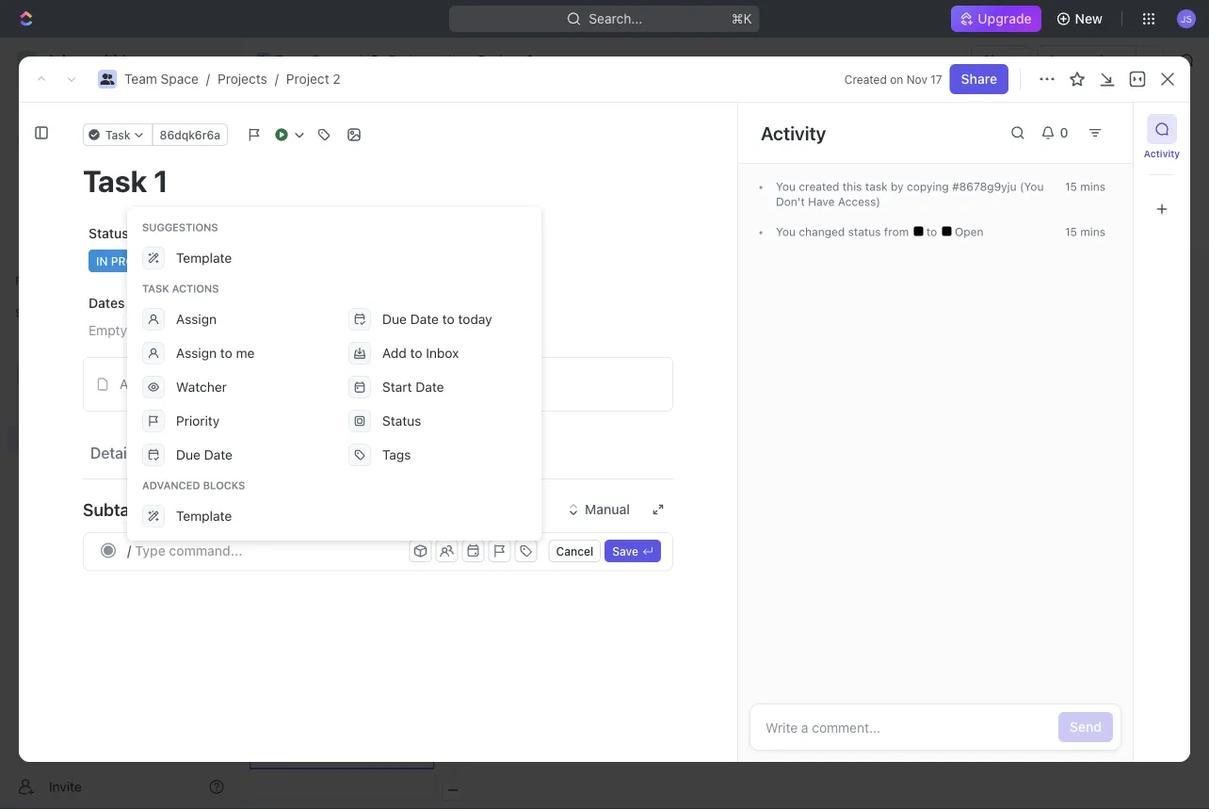 Task type: locate. For each thing, give the bounding box(es) containing it.
action items
[[256, 444, 344, 462]]

0 vertical spatial 2
[[526, 52, 534, 68]]

team space / projects / project 2
[[124, 71, 341, 87]]

0 vertical spatial template
[[176, 250, 232, 266]]

1 vertical spatial mins
[[1081, 225, 1106, 238]]

start date
[[383, 379, 444, 395]]

project 2 link
[[455, 49, 539, 72], [286, 71, 341, 87]]

add inside add description button
[[120, 376, 144, 392]]

0 vertical spatial subtasks
[[165, 444, 230, 462]]

2 vertical spatial 2
[[376, 113, 392, 144]]

2 15 from the top
[[1066, 225, 1078, 238]]

assign down actions
[[176, 311, 217, 327]]

1 vertical spatial 2
[[333, 71, 341, 87]]

team
[[275, 52, 308, 68], [124, 71, 157, 87], [45, 367, 78, 383]]

space up "86dqk6r6a"
[[161, 71, 199, 87]]

team space, , element
[[17, 366, 36, 384]]

0 vertical spatial project
[[478, 52, 523, 68]]

15 mins
[[1066, 180, 1106, 193], [1066, 225, 1106, 238]]

changed status from
[[796, 225, 913, 238]]

project
[[478, 52, 523, 68], [286, 71, 329, 87], [286, 113, 370, 144]]

0 vertical spatial you
[[776, 180, 796, 193]]

mins for changed status from
[[1081, 225, 1106, 238]]

team right user group icon
[[275, 52, 308, 68]]

1 horizontal spatial task
[[1102, 121, 1131, 137]]

projects
[[389, 52, 439, 68], [218, 71, 267, 87], [57, 399, 106, 415]]

0 vertical spatial project 2
[[478, 52, 534, 68]]

1 vertical spatial share
[[962, 71, 998, 87]]

task left actions
[[142, 283, 169, 295]]

add
[[1074, 121, 1099, 137], [383, 345, 407, 361], [120, 376, 144, 392]]

/
[[358, 52, 362, 68], [447, 52, 451, 68], [206, 71, 210, 87], [275, 71, 279, 87], [127, 543, 131, 558]]

priority
[[176, 413, 220, 429]]

team right "team space, ," element
[[45, 367, 78, 383]]

mins up search tasks... text field
[[1081, 180, 1106, 193]]

1 assign from the top
[[176, 311, 217, 327]]

0 vertical spatial inbox
[[45, 131, 78, 146]]

subtasks
[[165, 444, 230, 462], [83, 499, 156, 520]]

status
[[89, 226, 129, 241], [383, 413, 422, 429]]

1 vertical spatial status
[[383, 413, 422, 429]]

assign
[[176, 311, 217, 327], [176, 345, 217, 361]]

1 vertical spatial task
[[142, 283, 169, 295]]

activity inside 'task sidebar content' section
[[761, 122, 827, 144]]

2 mins from the top
[[1081, 225, 1106, 238]]

subtasks for subtasks dropdown button
[[83, 499, 156, 520]]

to left open
[[927, 225, 941, 238]]

projects link
[[365, 49, 443, 72], [218, 71, 267, 87], [57, 392, 179, 422]]

inbox
[[45, 131, 78, 146], [426, 345, 459, 361]]

0 horizontal spatial project 2
[[286, 113, 397, 144]]

favorites
[[15, 274, 65, 287]]

15 mins for changed status from
[[1066, 225, 1106, 238]]

cancel
[[556, 545, 594, 558]]

inbox down home at left
[[45, 131, 78, 146]]

created on nov 17
[[845, 73, 943, 86]]

1 vertical spatial you
[[776, 225, 796, 238]]

mins down customize
[[1081, 225, 1106, 238]]

1 vertical spatial subtasks
[[83, 499, 156, 520]]

mins
[[1081, 180, 1106, 193], [1081, 225, 1106, 238]]

dates
[[89, 295, 125, 311]]

date up blocks
[[204, 447, 233, 463]]

2 template from the top
[[176, 508, 232, 524]]

you down the "don't"
[[776, 225, 796, 238]]

subtasks button
[[157, 436, 237, 470]]

team space inside sidebar navigation
[[45, 367, 120, 383]]

new button
[[1049, 4, 1115, 34]]

team right user group image
[[124, 71, 157, 87]]

0 horizontal spatial team space
[[45, 367, 120, 383]]

0 vertical spatial team space
[[275, 52, 349, 68]]

1 vertical spatial team
[[124, 71, 157, 87]]

nov
[[907, 73, 928, 86]]

1 horizontal spatial project 2 link
[[455, 49, 539, 72]]

add description
[[120, 376, 216, 392]]

you
[[776, 180, 796, 193], [776, 225, 796, 238]]

2 vertical spatial space
[[82, 367, 120, 383]]

1 horizontal spatial activity
[[1145, 148, 1181, 159]]

inbox link
[[8, 123, 232, 154]]

add up start
[[383, 345, 407, 361]]

2 you from the top
[[776, 225, 796, 238]]

2 15 mins from the top
[[1066, 225, 1106, 238]]

0 horizontal spatial add
[[120, 376, 144, 392]]

1 horizontal spatial team
[[124, 71, 157, 87]]

1 vertical spatial due
[[176, 447, 201, 463]]

user group image
[[258, 56, 270, 65]]

project 2 inside project 2 link
[[478, 52, 534, 68]]

tree
[[8, 328, 232, 582]]

2 vertical spatial date
[[204, 447, 233, 463]]

0 horizontal spatial task
[[142, 283, 169, 295]]

save button
[[605, 540, 661, 563]]

favorites button
[[8, 269, 72, 292]]

assign for assign
[[176, 311, 217, 327]]

2 horizontal spatial space
[[312, 52, 349, 68]]

0 vertical spatial task
[[1102, 121, 1131, 137]]

0 vertical spatial status
[[89, 226, 129, 241]]

add left description
[[120, 376, 144, 392]]

0 vertical spatial date
[[411, 311, 439, 327]]

dashboards link
[[8, 188, 232, 218]]

hide
[[987, 175, 1016, 190]]

1 vertical spatial add
[[383, 345, 407, 361]]

space
[[312, 52, 349, 68], [161, 71, 199, 87], [82, 367, 120, 383]]

subtasks inside button
[[165, 444, 230, 462]]

1 15 from the top
[[1066, 180, 1078, 193]]

0 vertical spatial space
[[312, 52, 349, 68]]

1 vertical spatial assign
[[176, 345, 217, 361]]

1 vertical spatial team space
[[45, 367, 120, 383]]

add for add description
[[120, 376, 144, 392]]

template up actions
[[176, 250, 232, 266]]

1 vertical spatial template
[[176, 508, 232, 524]]

automations button
[[1039, 46, 1136, 74]]

1 horizontal spatial add
[[383, 345, 407, 361]]

1 horizontal spatial subtasks
[[165, 444, 230, 462]]

0 horizontal spatial status
[[89, 226, 129, 241]]

1 vertical spatial activity
[[1145, 148, 1181, 159]]

2 horizontal spatial team
[[275, 52, 308, 68]]

due for due date to today
[[383, 311, 407, 327]]

0 vertical spatial 15
[[1066, 180, 1078, 193]]

due date to today
[[383, 311, 492, 327]]

due up advanced blocks
[[176, 447, 201, 463]]

0 vertical spatial assign
[[176, 311, 217, 327]]

15 mins down customize
[[1066, 225, 1106, 238]]

to inside 'task sidebar content' section
[[927, 225, 941, 238]]

date up add to inbox
[[411, 311, 439, 327]]

1 horizontal spatial projects
[[218, 71, 267, 87]]

by
[[891, 180, 904, 193]]

0 horizontal spatial projects link
[[57, 392, 179, 422]]

0 horizontal spatial inbox
[[45, 131, 78, 146]]

1 mins from the top
[[1081, 180, 1106, 193]]

date
[[411, 311, 439, 327], [416, 379, 444, 395], [204, 447, 233, 463]]

2 horizontal spatial projects link
[[365, 49, 443, 72]]

0 vertical spatial add
[[1074, 121, 1099, 137]]

assign up watcher
[[176, 345, 217, 361]]

1 vertical spatial inbox
[[426, 345, 459, 361]]

actions
[[172, 283, 219, 295]]

subtasks down advanced
[[83, 499, 156, 520]]

1 vertical spatial date
[[416, 379, 444, 395]]

template down advanced blocks
[[176, 508, 232, 524]]

space left add description
[[82, 367, 120, 383]]

date right start
[[416, 379, 444, 395]]

created this task by copying
[[796, 180, 953, 193]]

status down start
[[383, 413, 422, 429]]

due up add to inbox
[[383, 311, 407, 327]]

due
[[383, 311, 407, 327], [176, 447, 201, 463]]

template
[[176, 250, 232, 266], [176, 508, 232, 524]]

2 vertical spatial projects
[[57, 399, 106, 415]]

0 horizontal spatial team
[[45, 367, 78, 383]]

team space link
[[252, 49, 354, 72], [124, 71, 199, 87], [45, 360, 228, 390]]

share right 17
[[962, 71, 998, 87]]

customize button
[[1025, 170, 1121, 196]]

2 horizontal spatial add
[[1074, 121, 1099, 137]]

projects inside tree
[[57, 399, 106, 415]]

0 horizontal spatial projects
[[57, 399, 106, 415]]

subtasks inside dropdown button
[[83, 499, 156, 520]]

0 vertical spatial projects
[[389, 52, 439, 68]]

1 vertical spatial 15 mins
[[1066, 225, 1106, 238]]

15 mins up search tasks... text field
[[1066, 180, 1106, 193]]

share down upgrade link
[[983, 52, 1019, 68]]

this
[[843, 180, 863, 193]]

team space right "team space, ," element
[[45, 367, 120, 383]]

tree containing team space
[[8, 328, 232, 582]]

1 vertical spatial 15
[[1066, 225, 1078, 238]]

2 vertical spatial team
[[45, 367, 78, 383]]

0 horizontal spatial due
[[176, 447, 201, 463]]

team space right user group icon
[[275, 52, 349, 68]]

2 assign from the top
[[176, 345, 217, 361]]

subtasks for subtasks button
[[165, 444, 230, 462]]

add inside add task button
[[1074, 121, 1099, 137]]

1 vertical spatial project
[[286, 71, 329, 87]]

activity inside task sidebar navigation tab list
[[1145, 148, 1181, 159]]

0 vertical spatial due
[[383, 311, 407, 327]]

task sidebar navigation tab list
[[1142, 114, 1183, 224]]

0 horizontal spatial subtasks
[[83, 499, 156, 520]]

0 horizontal spatial activity
[[761, 122, 827, 144]]

0 vertical spatial 15 mins
[[1066, 180, 1106, 193]]

1 vertical spatial space
[[161, 71, 199, 87]]

0 horizontal spatial space
[[82, 367, 120, 383]]

copying
[[907, 180, 950, 193]]

0 vertical spatial activity
[[761, 122, 827, 144]]

you up the "don't"
[[776, 180, 796, 193]]

15 down customize button
[[1066, 225, 1078, 238]]

#8678g9yju (you don't have access)
[[776, 180, 1044, 208]]

date for due date
[[204, 447, 233, 463]]

1 horizontal spatial project 2
[[478, 52, 534, 68]]

upgrade
[[978, 11, 1032, 26]]

2 vertical spatial project
[[286, 113, 370, 144]]

you for created this task by copying
[[776, 180, 796, 193]]

open
[[952, 225, 984, 238]]

search button
[[887, 170, 960, 196]]

invite
[[49, 779, 82, 795]]

2 vertical spatial add
[[120, 376, 144, 392]]

space right user group icon
[[312, 52, 349, 68]]

activity
[[761, 122, 827, 144], [1145, 148, 1181, 159]]

0 vertical spatial team
[[275, 52, 308, 68]]

task actions
[[142, 283, 219, 295]]

Search tasks... text field
[[975, 214, 1164, 243]]

0 horizontal spatial 2
[[333, 71, 341, 87]]

advanced
[[142, 480, 200, 492]]

action items button
[[249, 436, 351, 470]]

customize
[[1049, 175, 1116, 190]]

cancel button
[[549, 540, 601, 563]]

1 15 mins from the top
[[1066, 180, 1106, 193]]

access)
[[839, 195, 881, 208]]

status down dashboards link
[[89, 226, 129, 241]]

add up customize
[[1074, 121, 1099, 137]]

1 horizontal spatial space
[[161, 71, 199, 87]]

share
[[983, 52, 1019, 68], [962, 71, 998, 87]]

add for add to inbox
[[383, 345, 407, 361]]

search...
[[589, 11, 643, 26]]

due for due date
[[176, 447, 201, 463]]

to
[[927, 225, 941, 238], [443, 311, 455, 327], [220, 345, 233, 361], [410, 345, 423, 361]]

0 vertical spatial mins
[[1081, 180, 1106, 193]]

share button
[[972, 45, 1030, 75], [950, 64, 1009, 94]]

watcher
[[176, 379, 227, 395]]

15 right (you
[[1066, 180, 1078, 193]]

inbox down due date to today
[[426, 345, 459, 361]]

task left task sidebar navigation tab list
[[1102, 121, 1131, 137]]

1 horizontal spatial due
[[383, 311, 407, 327]]

1 you from the top
[[776, 180, 796, 193]]

subtasks down priority
[[165, 444, 230, 462]]

you for changed status from
[[776, 225, 796, 238]]



Task type: describe. For each thing, give the bounding box(es) containing it.
1 horizontal spatial projects link
[[218, 71, 267, 87]]

due date
[[176, 447, 233, 463]]

share button right 17
[[950, 64, 1009, 94]]

15 for created this task by copying
[[1066, 180, 1078, 193]]

1 horizontal spatial inbox
[[426, 345, 459, 361]]

date for start date
[[416, 379, 444, 395]]

details button
[[83, 436, 146, 470]]

assign for assign to me
[[176, 345, 217, 361]]

tree inside sidebar navigation
[[8, 328, 232, 582]]

start
[[383, 379, 412, 395]]

date for due date to today
[[411, 311, 439, 327]]

86dqk6r6a
[[160, 128, 221, 141]]

description
[[148, 376, 216, 392]]

me
[[236, 345, 255, 361]]

0 vertical spatial share
[[983, 52, 1019, 68]]

dashboards
[[45, 195, 118, 210]]

sidebar navigation
[[0, 38, 240, 809]]

1 template from the top
[[176, 250, 232, 266]]

new
[[1076, 11, 1103, 26]]

send button
[[1059, 712, 1114, 742]]

add task button
[[1062, 114, 1142, 144]]

add description button
[[90, 369, 667, 400]]

15 mins for created this task by copying
[[1066, 180, 1106, 193]]

subtasks button
[[83, 487, 674, 532]]

0 horizontal spatial project 2 link
[[286, 71, 341, 87]]

task inside button
[[1102, 121, 1131, 137]]

advanced blocks
[[142, 480, 245, 492]]

details
[[90, 444, 139, 462]]

team inside sidebar navigation
[[45, 367, 78, 383]]

action
[[256, 444, 301, 462]]

save
[[613, 545, 639, 558]]

#8678g9yju
[[953, 180, 1017, 193]]

(you
[[1020, 180, 1044, 193]]

items
[[305, 444, 344, 462]]

to up start date
[[410, 345, 423, 361]]

space inside sidebar navigation
[[82, 367, 120, 383]]

spaces
[[15, 306, 55, 319]]

user group image
[[100, 73, 114, 85]]

add to inbox
[[383, 345, 459, 361]]

86dqk6r6a button
[[152, 123, 228, 146]]

add task
[[1074, 121, 1131, 137]]

mins for created this task by copying
[[1081, 180, 1106, 193]]

home link
[[8, 91, 232, 122]]

created
[[845, 73, 887, 86]]

add for add task
[[1074, 121, 1099, 137]]

1 vertical spatial projects
[[218, 71, 267, 87]]

to left me
[[220, 345, 233, 361]]

suggestions
[[142, 221, 218, 234]]

send
[[1071, 719, 1102, 735]]

15 for changed status from
[[1066, 225, 1078, 238]]

today
[[458, 311, 492, 327]]

have
[[809, 195, 835, 208]]

don't
[[776, 195, 805, 208]]

upgrade link
[[952, 6, 1042, 32]]

automations
[[1048, 52, 1127, 68]]

home
[[45, 98, 81, 114]]

hide button
[[964, 170, 1021, 196]]

created
[[799, 180, 840, 193]]

assign to me
[[176, 345, 255, 361]]

status
[[849, 225, 881, 238]]

1 horizontal spatial 2
[[376, 113, 392, 144]]

2 horizontal spatial projects
[[389, 52, 439, 68]]

1 horizontal spatial team space
[[275, 52, 349, 68]]

projects link inside sidebar navigation
[[57, 392, 179, 422]]

1 vertical spatial project 2
[[286, 113, 397, 144]]

⌘k
[[732, 11, 753, 26]]

Edit task name text field
[[83, 163, 674, 199]]

task
[[866, 180, 888, 193]]

changed
[[799, 225, 845, 238]]

inbox inside sidebar navigation
[[45, 131, 78, 146]]

to left today
[[443, 311, 455, 327]]

share button down upgrade link
[[972, 45, 1030, 75]]

on
[[891, 73, 904, 86]]

17
[[931, 73, 943, 86]]

from
[[885, 225, 909, 238]]

blocks
[[203, 480, 245, 492]]

task sidebar content section
[[738, 103, 1134, 762]]

2 horizontal spatial 2
[[526, 52, 534, 68]]

tags
[[383, 447, 411, 463]]

search
[[911, 175, 955, 190]]

1 horizontal spatial status
[[383, 413, 422, 429]]



Task type: vqa. For each thing, say whether or not it's contained in the screenshot.
the topmost C
no



